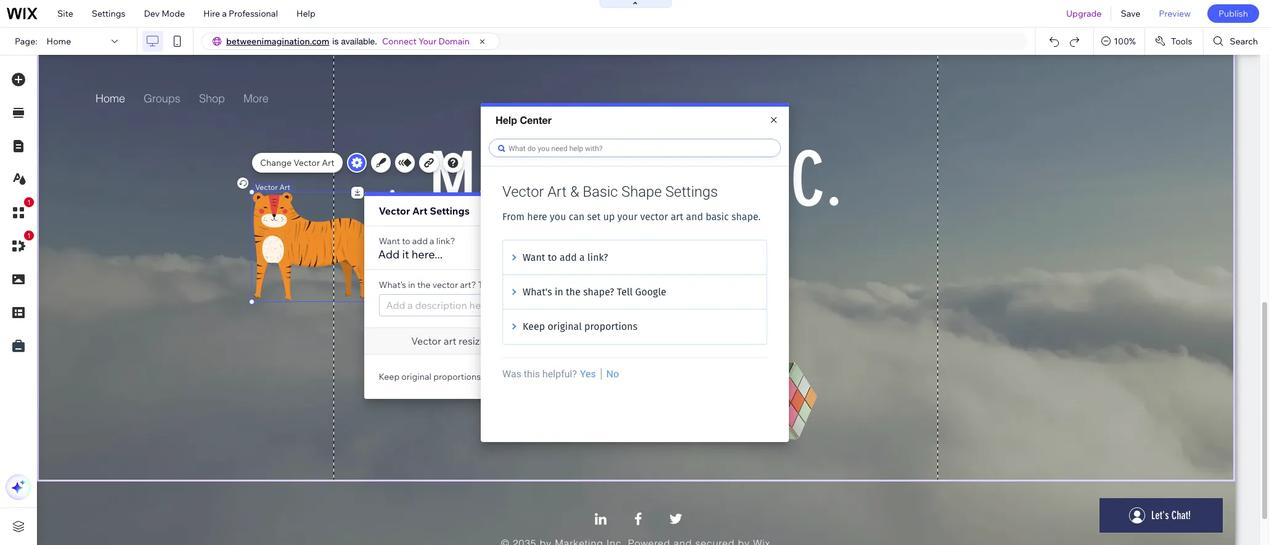 Task type: locate. For each thing, give the bounding box(es) containing it.
original
[[402, 371, 432, 382]]

add
[[412, 236, 428, 247]]

0 vertical spatial settings
[[92, 8, 125, 19]]

1 vertical spatial 1
[[27, 232, 31, 239]]

save
[[1121, 8, 1141, 19]]

0 vertical spatial 1
[[27, 199, 31, 206]]

preview
[[1160, 8, 1191, 19]]

what's in the vector art? tell google
[[379, 279, 524, 290]]

settings up link?
[[430, 205, 470, 217]]

2 1 from the top
[[27, 232, 31, 239]]

2 vertical spatial vector
[[411, 335, 442, 347]]

a right "hire"
[[222, 8, 227, 19]]

vector
[[294, 157, 320, 168], [379, 205, 410, 217], [411, 335, 442, 347]]

0 vertical spatial a
[[222, 8, 227, 19]]

is
[[333, 36, 339, 46]]

1 horizontal spatial settings
[[430, 205, 470, 217]]

vector for vector art resizing
[[411, 335, 442, 347]]

help
[[297, 8, 316, 19]]

art up add
[[413, 205, 428, 217]]

art right change
[[322, 157, 335, 168]]

1 vertical spatial 1 button
[[6, 231, 34, 259]]

change vector art
[[260, 157, 335, 168]]

1 button
[[6, 197, 34, 226], [6, 231, 34, 259]]

0 vertical spatial 1 button
[[6, 197, 34, 226]]

vector up want
[[379, 205, 410, 217]]

vector right change
[[294, 157, 320, 168]]

betweenimagination.com
[[226, 36, 330, 47]]

1
[[27, 199, 31, 206], [27, 232, 31, 239]]

Add a description here text field
[[379, 294, 527, 316]]

0 horizontal spatial settings
[[92, 8, 125, 19]]

to
[[402, 236, 410, 247]]

tools
[[1172, 36, 1193, 47]]

1 horizontal spatial a
[[430, 236, 435, 247]]

1 horizontal spatial art
[[413, 205, 428, 217]]

0 horizontal spatial vector
[[294, 157, 320, 168]]

1 for 2nd 1 button from the top of the page
[[27, 232, 31, 239]]

a right add
[[430, 236, 435, 247]]

0 vertical spatial art
[[322, 157, 335, 168]]

vector left art
[[411, 335, 442, 347]]

1 horizontal spatial vector
[[379, 205, 410, 217]]

settings
[[92, 8, 125, 19], [430, 205, 470, 217]]

art
[[322, 157, 335, 168], [413, 205, 428, 217]]

home
[[47, 36, 71, 47]]

dev
[[144, 8, 160, 19]]

google
[[494, 279, 524, 290]]

change
[[260, 157, 292, 168]]

art
[[444, 335, 457, 347]]

0 horizontal spatial a
[[222, 8, 227, 19]]

1 vertical spatial vector
[[379, 205, 410, 217]]

dev mode
[[144, 8, 185, 19]]

upgrade
[[1067, 8, 1102, 19]]

available.
[[341, 36, 377, 46]]

domain
[[439, 36, 470, 47]]

1 vertical spatial a
[[430, 236, 435, 247]]

1 1 button from the top
[[6, 197, 34, 226]]

a
[[222, 8, 227, 19], [430, 236, 435, 247]]

2 horizontal spatial vector
[[411, 335, 442, 347]]

100% button
[[1095, 28, 1145, 55]]

1 1 from the top
[[27, 199, 31, 206]]

100%
[[1115, 36, 1136, 47]]

switch
[[496, 368, 527, 385]]

settings left dev
[[92, 8, 125, 19]]

save button
[[1112, 0, 1150, 27]]

1 vertical spatial art
[[413, 205, 428, 217]]



Task type: vqa. For each thing, say whether or not it's contained in the screenshot.
Forms
no



Task type: describe. For each thing, give the bounding box(es) containing it.
0 horizontal spatial art
[[322, 157, 335, 168]]

mode
[[162, 8, 185, 19]]

resizing
[[459, 335, 494, 347]]

it
[[402, 247, 409, 261]]

your
[[419, 36, 437, 47]]

site
[[57, 8, 73, 19]]

vector art resizing
[[411, 335, 494, 347]]

what's
[[379, 279, 406, 290]]

add
[[378, 247, 400, 261]]

tell
[[478, 279, 492, 290]]

want
[[379, 236, 400, 247]]

professional
[[229, 8, 278, 19]]

preview button
[[1150, 0, 1201, 27]]

2 1 button from the top
[[6, 231, 34, 259]]

connect
[[382, 36, 417, 47]]

the
[[417, 279, 431, 290]]

hire a professional
[[204, 8, 278, 19]]

1 for second 1 button from the bottom
[[27, 199, 31, 206]]

vector for vector art settings
[[379, 205, 410, 217]]

hire
[[204, 8, 220, 19]]

search
[[1231, 36, 1259, 47]]

add it here...
[[378, 247, 443, 261]]

in
[[408, 279, 416, 290]]

tools button
[[1146, 28, 1204, 55]]

here...
[[412, 247, 443, 261]]

publish
[[1219, 8, 1249, 19]]

tooltip image
[[523, 278, 534, 289]]

search button
[[1205, 28, 1270, 55]]

keep
[[379, 371, 400, 382]]

art?
[[460, 279, 476, 290]]

link?
[[437, 236, 455, 247]]

vector
[[433, 279, 458, 290]]

want to add a link?
[[379, 236, 455, 247]]

1 vertical spatial settings
[[430, 205, 470, 217]]

vector art settings
[[379, 205, 470, 217]]

keep original proportions
[[379, 371, 481, 382]]

0 vertical spatial vector
[[294, 157, 320, 168]]

publish button
[[1208, 4, 1260, 23]]

is available. connect your domain
[[333, 36, 470, 47]]

proportions
[[434, 371, 481, 382]]



